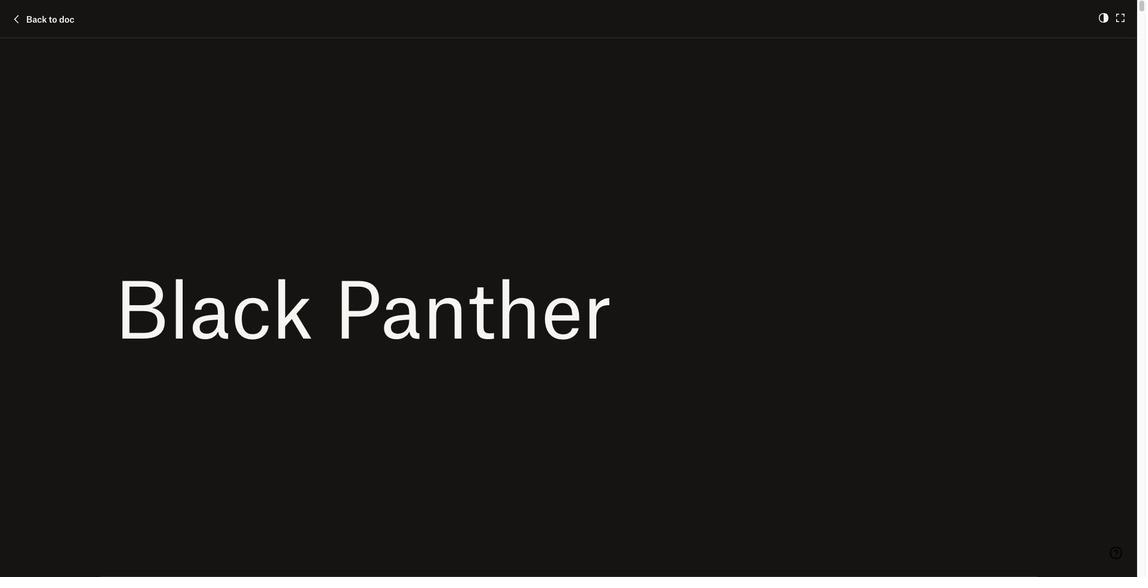 Task type: locate. For each thing, give the bounding box(es) containing it.
doc
[[59, 13, 74, 24]]

back
[[26, 13, 47, 24]]

to
[[49, 13, 57, 24]]

panther
[[334, 260, 612, 355]]

back to doc
[[26, 13, 74, 24]]

black panther
[[115, 260, 612, 355]]



Task type: vqa. For each thing, say whether or not it's contained in the screenshot.
Bmp,
no



Task type: describe. For each thing, give the bounding box(es) containing it.
back to doc button
[[10, 12, 74, 26]]

black
[[115, 260, 313, 355]]



